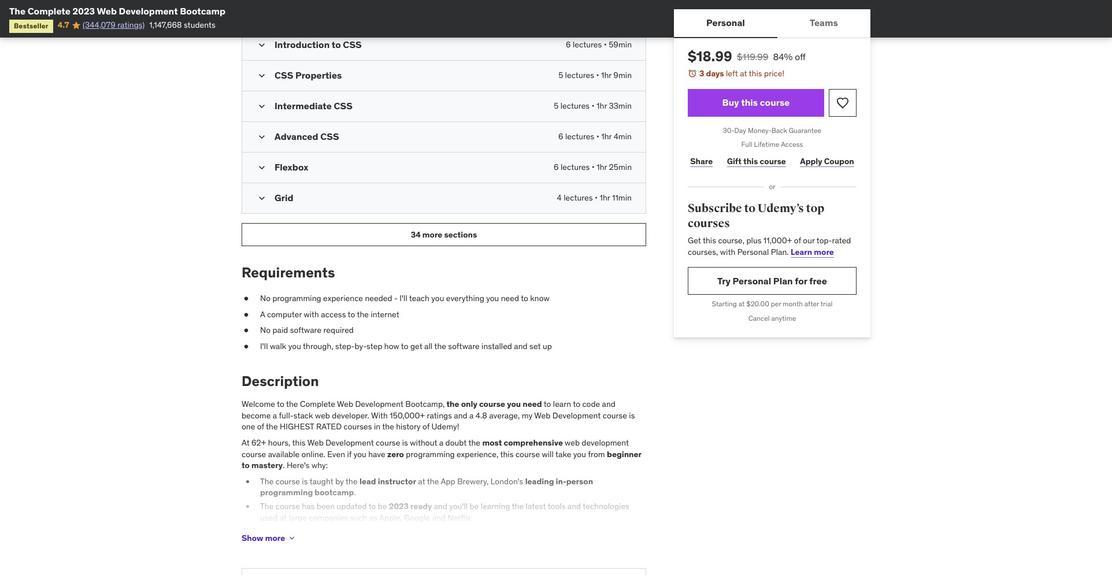 Task type: locate. For each thing, give the bounding box(es) containing it.
0 vertical spatial small image
[[256, 40, 268, 51]]

need left know
[[501, 293, 519, 304]]

lectures
[[573, 40, 602, 50], [566, 70, 595, 81], [561, 101, 590, 111], [566, 132, 595, 142], [561, 162, 590, 173], [564, 193, 593, 203]]

programming up has
[[260, 488, 313, 498]]

$18.99 $119.99 84% off
[[688, 47, 806, 65]]

this course doesn't cut any corners, there are beautiful
[[260, 527, 460, 537]]

teach
[[409, 293, 430, 304]]

xsmall image for a computer with access to the internet
[[242, 309, 251, 321]]

2023 up (344,079
[[73, 5, 95, 17]]

experience,
[[457, 449, 499, 460]]

software
[[290, 325, 322, 336], [448, 341, 480, 352]]

course up zero
[[376, 438, 401, 448]]

trial
[[821, 300, 833, 309]]

learning
[[481, 502, 510, 512]]

1 vertical spatial web
[[565, 438, 580, 448]]

this
[[749, 68, 763, 79], [742, 97, 758, 108], [744, 156, 759, 166], [703, 236, 717, 246], [292, 438, 306, 448], [501, 449, 514, 460]]

programming inside leading in-person programming bootcamp
[[260, 488, 313, 498]]

description
[[242, 372, 319, 390]]

. up updated
[[354, 488, 356, 498]]

6
[[566, 40, 571, 50], [559, 132, 564, 142], [554, 162, 559, 173]]

0 vertical spatial more
[[423, 230, 443, 240]]

0 vertical spatial is
[[630, 411, 635, 421]]

0 vertical spatial .
[[283, 461, 285, 471]]

real- world projects
[[260, 527, 633, 548]]

try
[[718, 275, 731, 287]]

courses down developer.
[[344, 422, 372, 432]]

at left "$20.00"
[[739, 300, 745, 309]]

small image for intermediate css
[[256, 101, 268, 112]]

try personal plan for free link
[[688, 268, 857, 295]]

0 horizontal spatial courses
[[344, 422, 372, 432]]

no left paid
[[260, 325, 271, 336]]

4min
[[614, 132, 632, 142]]

large
[[289, 513, 307, 523]]

0 horizontal spatial be
[[378, 502, 387, 512]]

show
[[242, 533, 264, 544]]

to right access
[[348, 309, 355, 320]]

course inside to learn to code and become a full-stack web developer. with 150,000+ ratings and a 4.8 average, my web development course is one of the highest rated courses in the history of udemy!
[[603, 411, 628, 421]]

to left get
[[401, 341, 409, 352]]

anytime
[[772, 314, 797, 323]]

0 vertical spatial 6
[[566, 40, 571, 50]]

mastery
[[252, 461, 283, 471]]

1 small image from the top
[[256, 101, 268, 112]]

2 small image from the top
[[256, 70, 268, 82]]

days
[[707, 68, 725, 79]]

1 no from the top
[[260, 293, 271, 304]]

1 horizontal spatial courses
[[688, 216, 731, 231]]

no
[[260, 293, 271, 304], [260, 325, 271, 336]]

1 vertical spatial i'll
[[260, 341, 268, 352]]

web development course available online. even if you have
[[242, 438, 629, 460]]

and left set
[[514, 341, 528, 352]]

course up 4.8
[[479, 399, 506, 410]]

lectures up 6 lectures • 1hr 25min
[[566, 132, 595, 142]]

course inside 'web development course available online. even if you have'
[[242, 449, 266, 460]]

bestseller
[[14, 22, 48, 30]]

1 horizontal spatial a
[[440, 438, 444, 448]]

2 no from the top
[[260, 325, 271, 336]]

learn more
[[791, 247, 835, 257]]

is up zero
[[402, 438, 408, 448]]

you right if
[[354, 449, 367, 460]]

software left installed
[[448, 341, 480, 352]]

personal down plus
[[738, 247, 770, 257]]

course up back
[[761, 97, 790, 108]]

1 vertical spatial courses
[[344, 422, 372, 432]]

css
[[343, 39, 362, 51], [275, 70, 294, 81], [334, 100, 353, 112], [321, 131, 339, 142]]

software up through, on the left of the page
[[290, 325, 322, 336]]

0 vertical spatial 5
[[559, 70, 564, 81]]

intermediate
[[275, 100, 332, 112]]

welcome to the complete web development bootcamp, the only course you need
[[242, 399, 542, 410]]

try personal plan for free
[[718, 275, 828, 287]]

no up a
[[260, 293, 271, 304]]

1 horizontal spatial with
[[721, 247, 736, 257]]

leading
[[526, 477, 554, 487]]

small image for css
[[256, 70, 268, 82]]

flexbox
[[275, 162, 309, 173]]

to inside 'subscribe to udemy's top courses'
[[745, 201, 756, 216]]

1 vertical spatial .
[[354, 488, 356, 498]]

5 up 6 lectures • 1hr 4min
[[554, 101, 559, 111]]

• left 59min
[[604, 40, 607, 50]]

0 vertical spatial personal
[[707, 17, 746, 29]]

1hr left 25min
[[597, 162, 608, 173]]

step
[[367, 341, 383, 352]]

zero
[[388, 449, 404, 460]]

be up apple,
[[378, 502, 387, 512]]

cut
[[332, 527, 344, 537]]

at right the left
[[741, 68, 748, 79]]

1 vertical spatial no
[[260, 325, 271, 336]]

(344,079 ratings)
[[83, 20, 145, 30]]

is
[[630, 411, 635, 421], [402, 438, 408, 448], [302, 477, 308, 487]]

need
[[501, 293, 519, 304], [523, 399, 542, 410]]

course,
[[719, 236, 745, 246]]

be
[[378, 502, 387, 512], [470, 502, 479, 512]]

the up used
[[260, 502, 274, 512]]

the left "latest"
[[512, 502, 524, 512]]

1 vertical spatial 6
[[559, 132, 564, 142]]

learn
[[791, 247, 813, 257]]

courses inside 'subscribe to udemy's top courses'
[[688, 216, 731, 231]]

course down here's
[[276, 477, 300, 487]]

6 for css
[[559, 132, 564, 142]]

css right introduction
[[343, 39, 362, 51]]

5 up 5 lectures • 1hr 33min
[[559, 70, 564, 81]]

to left know
[[521, 293, 529, 304]]

at right used
[[280, 513, 287, 523]]

the left internet
[[357, 309, 369, 320]]

complete
[[28, 5, 70, 17], [300, 399, 335, 410]]

the left only
[[447, 399, 460, 410]]

the for the course has been updated to be 2023 ready
[[260, 502, 274, 512]]

programming down the without
[[406, 449, 455, 460]]

4.7
[[58, 20, 69, 30]]

the
[[357, 309, 369, 320], [435, 341, 447, 352], [286, 399, 298, 410], [447, 399, 460, 410], [266, 422, 278, 432], [383, 422, 394, 432], [469, 438, 481, 448], [346, 477, 358, 487], [427, 477, 439, 487], [512, 502, 524, 512]]

even
[[328, 449, 345, 460]]

1 small image from the top
[[256, 40, 268, 51]]

in
[[374, 422, 381, 432]]

month
[[783, 300, 803, 309]]

full
[[742, 140, 753, 149]]

0 vertical spatial small image
[[256, 101, 268, 112]]

• left 9min
[[597, 70, 600, 81]]

0 horizontal spatial .
[[283, 461, 285, 471]]

tab list containing personal
[[674, 9, 871, 38]]

this inside get this course, plus 11,000+ of our top-rated courses, with personal plan.
[[703, 236, 717, 246]]

xsmall image inside show more button
[[288, 534, 297, 543]]

2 vertical spatial the
[[260, 502, 274, 512]]

wishlist image
[[836, 96, 850, 110]]

the left app
[[427, 477, 439, 487]]

more for show
[[265, 533, 285, 544]]

of left our at the right top
[[795, 236, 802, 246]]

at
[[741, 68, 748, 79], [739, 300, 745, 309], [418, 477, 426, 487], [280, 513, 287, 523]]

lead
[[360, 477, 376, 487]]

0 vertical spatial with
[[721, 247, 736, 257]]

all
[[425, 341, 433, 352]]

2 vertical spatial more
[[265, 533, 285, 544]]

xsmall image
[[242, 293, 251, 305], [242, 309, 251, 321], [242, 325, 251, 337], [288, 534, 297, 543]]

you right teach
[[432, 293, 445, 304]]

1 vertical spatial complete
[[300, 399, 335, 410]]

0 horizontal spatial web
[[315, 411, 330, 421]]

with inside get this course, plus 11,000+ of our top-rated courses, with personal plan.
[[721, 247, 736, 257]]

course up the projects
[[277, 527, 302, 537]]

computer
[[267, 309, 302, 320]]

small image left css properties
[[256, 70, 268, 82]]

this up courses,
[[703, 236, 717, 246]]

to left learn
[[544, 399, 552, 410]]

web up online.
[[308, 438, 324, 448]]

5 for intermediate css
[[554, 101, 559, 111]]

• left 11min
[[595, 193, 598, 203]]

1 horizontal spatial complete
[[300, 399, 335, 410]]

i'll walk you through, step-by-step how to get all the software installed and set up
[[260, 341, 552, 352]]

course down the 62+
[[242, 449, 266, 460]]

1 vertical spatial programming
[[406, 449, 455, 460]]

is down . here's why:
[[302, 477, 308, 487]]

1 horizontal spatial i'll
[[400, 293, 408, 304]]

or
[[770, 182, 776, 191]]

course up development
[[603, 411, 628, 421]]

web
[[315, 411, 330, 421], [565, 438, 580, 448]]

3 small image from the top
[[256, 193, 268, 204]]

2 vertical spatial programming
[[260, 488, 313, 498]]

1hr
[[602, 70, 612, 81], [597, 101, 607, 111], [602, 132, 612, 142], [597, 162, 608, 173], [600, 193, 611, 203]]

no for no paid software required
[[260, 325, 271, 336]]

highest rated
[[280, 422, 342, 432]]

2 horizontal spatial of
[[795, 236, 802, 246]]

you'll
[[450, 502, 468, 512]]

6 up 6 lectures • 1hr 25min
[[559, 132, 564, 142]]

2 small image from the top
[[256, 162, 268, 174]]

1 vertical spatial small image
[[256, 70, 268, 82]]

more right the 34 at the left top of the page
[[423, 230, 443, 240]]

internet
[[371, 309, 400, 320]]

lectures up 5 lectures • 1hr 33min
[[566, 70, 595, 81]]

online.
[[302, 449, 326, 460]]

small image left advanced
[[256, 132, 268, 143]]

1 horizontal spatial be
[[470, 502, 479, 512]]

0 vertical spatial no
[[260, 293, 271, 304]]

0 horizontal spatial complete
[[28, 5, 70, 17]]

web up highest rated at bottom left
[[315, 411, 330, 421]]

group
[[242, 0, 646, 30]]

has
[[302, 502, 315, 512]]

0 horizontal spatial is
[[302, 477, 308, 487]]

1 horizontal spatial is
[[402, 438, 408, 448]]

complete up 4.7
[[28, 5, 70, 17]]

2 be from the left
[[470, 502, 479, 512]]

the right in
[[383, 422, 394, 432]]

. down available
[[283, 461, 285, 471]]

1 horizontal spatial web
[[565, 438, 580, 448]]

1hr left 9min
[[602, 70, 612, 81]]

6 for to
[[566, 40, 571, 50]]

6 up 5 lectures • 1hr 9min
[[566, 40, 571, 50]]

1 horizontal spatial .
[[354, 488, 356, 498]]

bootcamp
[[180, 5, 226, 17]]

0 horizontal spatial more
[[265, 533, 285, 544]]

62+
[[252, 438, 266, 448]]

courses down the subscribe
[[688, 216, 731, 231]]

1 vertical spatial with
[[304, 309, 319, 320]]

small image
[[256, 40, 268, 51], [256, 70, 268, 82], [256, 132, 268, 143]]

1 horizontal spatial software
[[448, 341, 480, 352]]

programming up computer
[[273, 293, 321, 304]]

tab list
[[674, 9, 871, 38]]

used
[[260, 513, 278, 523]]

5 for css properties
[[559, 70, 564, 81]]

projects
[[284, 538, 316, 548]]

1 vertical spatial need
[[523, 399, 542, 410]]

2023 up apple,
[[389, 502, 409, 512]]

this right buy
[[742, 97, 758, 108]]

small image
[[256, 101, 268, 112], [256, 162, 268, 174], [256, 193, 268, 204]]

2 horizontal spatial is
[[630, 411, 635, 421]]

2 vertical spatial 6
[[554, 162, 559, 173]]

such
[[350, 513, 368, 523]]

• for css
[[597, 70, 600, 81]]

0 vertical spatial need
[[501, 293, 519, 304]]

1 vertical spatial small image
[[256, 162, 268, 174]]

buy this course button
[[688, 89, 825, 117]]

at inside and you'll be learning the latest tools and technologies used at large companies such as apple, google and netflix.
[[280, 513, 287, 523]]

css right advanced
[[321, 131, 339, 142]]

apply
[[801, 156, 823, 166]]

0 vertical spatial programming
[[273, 293, 321, 304]]

the
[[9, 5, 25, 17], [260, 477, 274, 487], [260, 502, 274, 512]]

a left full-
[[273, 411, 277, 421]]

2 vertical spatial is
[[302, 477, 308, 487]]

for
[[796, 275, 808, 287]]

with up "no paid software required"
[[304, 309, 319, 320]]

34 more sections
[[411, 230, 477, 240]]

this down most
[[501, 449, 514, 460]]

the inside and you'll be learning the latest tools and technologies used at large companies such as apple, google and netflix.
[[512, 502, 524, 512]]

personal inside get this course, plus 11,000+ of our top-rated courses, with personal plan.
[[738, 247, 770, 257]]

required
[[324, 325, 354, 336]]

small image left grid
[[256, 193, 268, 204]]

at 62+ hours, this web development course is without a doubt the most comprehensive
[[242, 438, 565, 448]]

courses inside to learn to code and become a full-stack web developer. with 150,000+ ratings and a 4.8 average, my web development course is one of the highest rated courses in the history of udemy!
[[344, 422, 372, 432]]

of inside get this course, plus 11,000+ of our top-rated courses, with personal plan.
[[795, 236, 802, 246]]

6 up 4
[[554, 162, 559, 173]]

intermediate css
[[275, 100, 353, 112]]

1 horizontal spatial more
[[423, 230, 443, 240]]

lectures for introduction
[[573, 40, 602, 50]]

2 vertical spatial small image
[[256, 193, 268, 204]]

1 vertical spatial 5
[[554, 101, 559, 111]]

3 small image from the top
[[256, 132, 268, 143]]

top
[[807, 201, 825, 216]]

css down properties
[[334, 100, 353, 112]]

development inside to learn to code and become a full-stack web developer. with 150,000+ ratings and a 4.8 average, my web development course is one of the highest rated courses in the history of udemy!
[[553, 411, 601, 421]]

0 vertical spatial courses
[[688, 216, 731, 231]]

lectures up 6 lectures • 1hr 4min
[[561, 101, 590, 111]]

and you'll be learning the latest tools and technologies used at large companies such as apple, google and netflix.
[[260, 502, 630, 523]]

courses
[[688, 216, 731, 231], [344, 422, 372, 432]]

1 vertical spatial 2023
[[389, 502, 409, 512]]

course inside button
[[761, 97, 790, 108]]

• left 25min
[[592, 162, 595, 173]]

needed
[[365, 293, 393, 304]]

and right tools on the bottom of the page
[[568, 502, 581, 512]]

2023
[[73, 5, 95, 17], [389, 502, 409, 512]]

0 vertical spatial web
[[315, 411, 330, 421]]

0 horizontal spatial software
[[290, 325, 322, 336]]

more for 34
[[423, 230, 443, 240]]

beautiful
[[426, 527, 458, 537]]

1 vertical spatial more
[[815, 247, 835, 257]]

the course is taught by the lead instructor at the app brewery, london's
[[260, 477, 526, 487]]

small image left intermediate
[[256, 101, 268, 112]]

a left doubt at the bottom of the page
[[440, 438, 444, 448]]

0 vertical spatial 2023
[[73, 5, 95, 17]]

0 horizontal spatial i'll
[[260, 341, 268, 352]]

small image left flexbox
[[256, 162, 268, 174]]

development down learn
[[553, 411, 601, 421]]

stack
[[294, 411, 313, 421]]

of down become
[[257, 422, 264, 432]]

to up full-
[[277, 399, 285, 410]]

0 horizontal spatial need
[[501, 293, 519, 304]]

2 horizontal spatial more
[[815, 247, 835, 257]]

web inside 'web development course available online. even if you have'
[[565, 438, 580, 448]]

1 horizontal spatial of
[[423, 422, 430, 432]]

personal
[[707, 17, 746, 29], [738, 247, 770, 257], [733, 275, 772, 287]]

0 vertical spatial the
[[9, 5, 25, 17]]

be inside and you'll be learning the latest tools and technologies used at large companies such as apple, google and netflix.
[[470, 502, 479, 512]]

is up the beginner at the right of page
[[630, 411, 635, 421]]

1 vertical spatial personal
[[738, 247, 770, 257]]

2 vertical spatial small image
[[256, 132, 268, 143]]

4
[[557, 193, 562, 203]]

more for learn
[[815, 247, 835, 257]]

1 vertical spatial the
[[260, 477, 274, 487]]

personal inside button
[[707, 17, 746, 29]]



Task type: describe. For each thing, give the bounding box(es) containing it.
development up 1,147,668
[[119, 5, 178, 17]]

web inside to learn to code and become a full-stack web developer. with 150,000+ ratings and a 4.8 average, my web development course is one of the highest rated courses in the history of udemy!
[[315, 411, 330, 421]]

34 more sections button
[[242, 223, 647, 247]]

no for no programming experience needed - i'll teach you everything you need to know
[[260, 293, 271, 304]]

0 vertical spatial i'll
[[400, 293, 408, 304]]

web up developer.
[[337, 399, 353, 410]]

access
[[321, 309, 346, 320]]

course down lifetime
[[760, 156, 787, 166]]

from
[[588, 449, 605, 460]]

the up hours,
[[266, 422, 278, 432]]

at inside starting at $20.00 per month after trial cancel anytime
[[739, 300, 745, 309]]

css left properties
[[275, 70, 294, 81]]

web up (344,079 ratings)
[[97, 5, 117, 17]]

teams button
[[778, 9, 871, 37]]

small image for advanced
[[256, 132, 268, 143]]

and up beautiful
[[432, 513, 446, 523]]

most
[[483, 438, 502, 448]]

taught
[[310, 477, 334, 487]]

tools
[[548, 502, 566, 512]]

programming for experience
[[273, 293, 321, 304]]

the for the course is taught by the lead instructor at the app brewery, london's
[[260, 477, 274, 487]]

zero programming experience, this course will take you from
[[388, 449, 607, 460]]

to up as
[[369, 502, 376, 512]]

1hr left 11min
[[600, 193, 611, 203]]

only
[[461, 399, 478, 410]]

css properties
[[275, 70, 342, 81]]

real-
[[615, 527, 633, 537]]

without
[[410, 438, 438, 448]]

bootcamp
[[315, 488, 354, 498]]

web inside to learn to code and become a full-stack web developer. with 150,000+ ratings and a 4.8 average, my web development course is one of the highest rated courses in the history of udemy!
[[535, 411, 551, 421]]

to right introduction
[[332, 39, 341, 51]]

you right walk
[[288, 341, 301, 352]]

get this course, plus 11,000+ of our top-rated courses, with personal plan.
[[688, 236, 852, 257]]

• for introduction
[[604, 40, 607, 50]]

the for the complete 2023 web development bootcamp
[[9, 5, 25, 17]]

5 lectures • 1hr 33min
[[554, 101, 632, 111]]

walk
[[270, 341, 287, 352]]

comprehensive
[[504, 438, 563, 448]]

development
[[582, 438, 629, 448]]

1hr for intermediate
[[597, 101, 607, 111]]

1 horizontal spatial need
[[523, 399, 542, 410]]

app
[[441, 477, 456, 487]]

google
[[404, 513, 430, 523]]

and left you'll
[[434, 502, 448, 512]]

1 horizontal spatial 2023
[[389, 502, 409, 512]]

available
[[268, 449, 300, 460]]

gift this course link
[[725, 150, 789, 173]]

to inside beginner to mastery
[[242, 461, 250, 471]]

the right the by at the left of page
[[346, 477, 358, 487]]

course up large
[[276, 502, 300, 512]]

. here's why:
[[283, 461, 328, 471]]

properties
[[296, 70, 342, 81]]

you right everything
[[487, 293, 499, 304]]

companies
[[309, 513, 348, 523]]

6 lectures • 1hr 4min
[[559, 132, 632, 142]]

plan.
[[771, 247, 789, 257]]

course down comprehensive
[[516, 449, 540, 460]]

by
[[336, 477, 344, 487]]

requirements
[[242, 264, 335, 282]]

30-
[[724, 126, 735, 135]]

2 horizontal spatial a
[[470, 411, 474, 421]]

show more button
[[242, 527, 297, 550]]

at right instructor
[[418, 477, 426, 487]]

this down $119.99
[[749, 68, 763, 79]]

this up online.
[[292, 438, 306, 448]]

you inside 'web development course available online. even if you have'
[[354, 449, 367, 460]]

0 vertical spatial complete
[[28, 5, 70, 17]]

is inside to learn to code and become a full-stack web developer. with 150,000+ ratings and a 4.8 average, my web development course is one of the highest rated courses in the history of udemy!
[[630, 411, 635, 421]]

gift
[[728, 156, 742, 166]]

introduction
[[275, 39, 330, 51]]

apply coupon button
[[798, 150, 857, 173]]

the right all
[[435, 341, 447, 352]]

this
[[260, 527, 275, 537]]

1 vertical spatial is
[[402, 438, 408, 448]]

30-day money-back guarantee full lifetime access
[[724, 126, 822, 149]]

the up experience,
[[469, 438, 481, 448]]

how
[[385, 341, 400, 352]]

the up full-
[[286, 399, 298, 410]]

ratings
[[427, 411, 452, 421]]

6 lectures • 1hr 25min
[[554, 162, 632, 173]]

starting
[[712, 300, 737, 309]]

price!
[[765, 68, 785, 79]]

sections
[[445, 230, 477, 240]]

34
[[411, 230, 421, 240]]

our
[[804, 236, 815, 246]]

share
[[691, 156, 713, 166]]

2 vertical spatial personal
[[733, 275, 772, 287]]

this inside button
[[742, 97, 758, 108]]

any
[[346, 527, 358, 537]]

0 horizontal spatial of
[[257, 422, 264, 432]]

get
[[688, 236, 702, 246]]

my
[[522, 411, 533, 421]]

courses,
[[688, 247, 719, 257]]

after
[[805, 300, 820, 309]]

show more
[[242, 533, 285, 544]]

3
[[700, 68, 705, 79]]

lectures for intermediate
[[561, 101, 590, 111]]

• for intermediate
[[592, 101, 595, 111]]

doubt
[[446, 438, 467, 448]]

doesn't
[[304, 527, 330, 537]]

you up average,
[[507, 399, 521, 410]]

gift this course
[[728, 156, 787, 166]]

subscribe
[[688, 201, 743, 216]]

xsmall image for no programming experience needed - i'll teach you everything you need to know
[[242, 293, 251, 305]]

. for .
[[354, 488, 356, 498]]

small image for grid
[[256, 193, 268, 204]]

udemy's
[[758, 201, 805, 216]]

xsmall image
[[242, 341, 251, 353]]

this right gift
[[744, 156, 759, 166]]

0 vertical spatial software
[[290, 325, 322, 336]]

and down only
[[454, 411, 468, 421]]

small image for flexbox
[[256, 162, 268, 174]]

students
[[184, 20, 216, 30]]

installed
[[482, 341, 513, 352]]

lectures for advanced
[[566, 132, 595, 142]]

a
[[260, 309, 265, 320]]

subscribe to udemy's top courses
[[688, 201, 825, 231]]

with
[[371, 411, 388, 421]]

programming for experience,
[[406, 449, 455, 460]]

free
[[810, 275, 828, 287]]

development up with
[[355, 399, 404, 410]]

ready
[[411, 502, 432, 512]]

welcome
[[242, 399, 275, 410]]

ratings)
[[118, 20, 145, 30]]

coupon
[[825, 156, 855, 166]]

6 lectures • 59min
[[566, 40, 632, 50]]

you right take
[[574, 449, 587, 460]]

set
[[530, 341, 541, 352]]

lectures for css
[[566, 70, 595, 81]]

are
[[413, 527, 424, 537]]

1 vertical spatial software
[[448, 341, 480, 352]]

teams
[[810, 17, 839, 29]]

small image for introduction
[[256, 40, 268, 51]]

netflix.
[[448, 513, 473, 523]]

1 be from the left
[[378, 502, 387, 512]]

have
[[369, 449, 386, 460]]

personal button
[[674, 9, 778, 37]]

0 horizontal spatial with
[[304, 309, 319, 320]]

5 lectures • 1hr 9min
[[559, 70, 632, 81]]

to learn to code and become a full-stack web developer. with 150,000+ ratings and a 4.8 average, my web development course is one of the highest rated courses in the history of udemy!
[[242, 399, 635, 432]]

lifetime
[[755, 140, 780, 149]]

in-
[[556, 477, 567, 487]]

xsmall image for no paid software required
[[242, 325, 251, 337]]

0 horizontal spatial 2023
[[73, 5, 95, 17]]

1,147,668 students
[[149, 20, 216, 30]]

150,000+
[[390, 411, 425, 421]]

development up if
[[326, 438, 374, 448]]

1hr for advanced
[[602, 132, 612, 142]]

lectures right 4
[[564, 193, 593, 203]]

experience
[[323, 293, 363, 304]]

alarm image
[[688, 69, 698, 78]]

1hr for css
[[602, 70, 612, 81]]

and right code
[[603, 399, 616, 410]]

$119.99
[[737, 51, 769, 62]]

. for . here's why:
[[283, 461, 285, 471]]

• for advanced
[[597, 132, 600, 142]]

lectures up 4
[[561, 162, 590, 173]]

to right learn
[[573, 399, 581, 410]]

per
[[772, 300, 782, 309]]

cancel
[[749, 314, 770, 323]]

access
[[782, 140, 804, 149]]

0 horizontal spatial a
[[273, 411, 277, 421]]

london's
[[491, 477, 524, 487]]

person
[[567, 477, 594, 487]]



Task type: vqa. For each thing, say whether or not it's contained in the screenshot.


